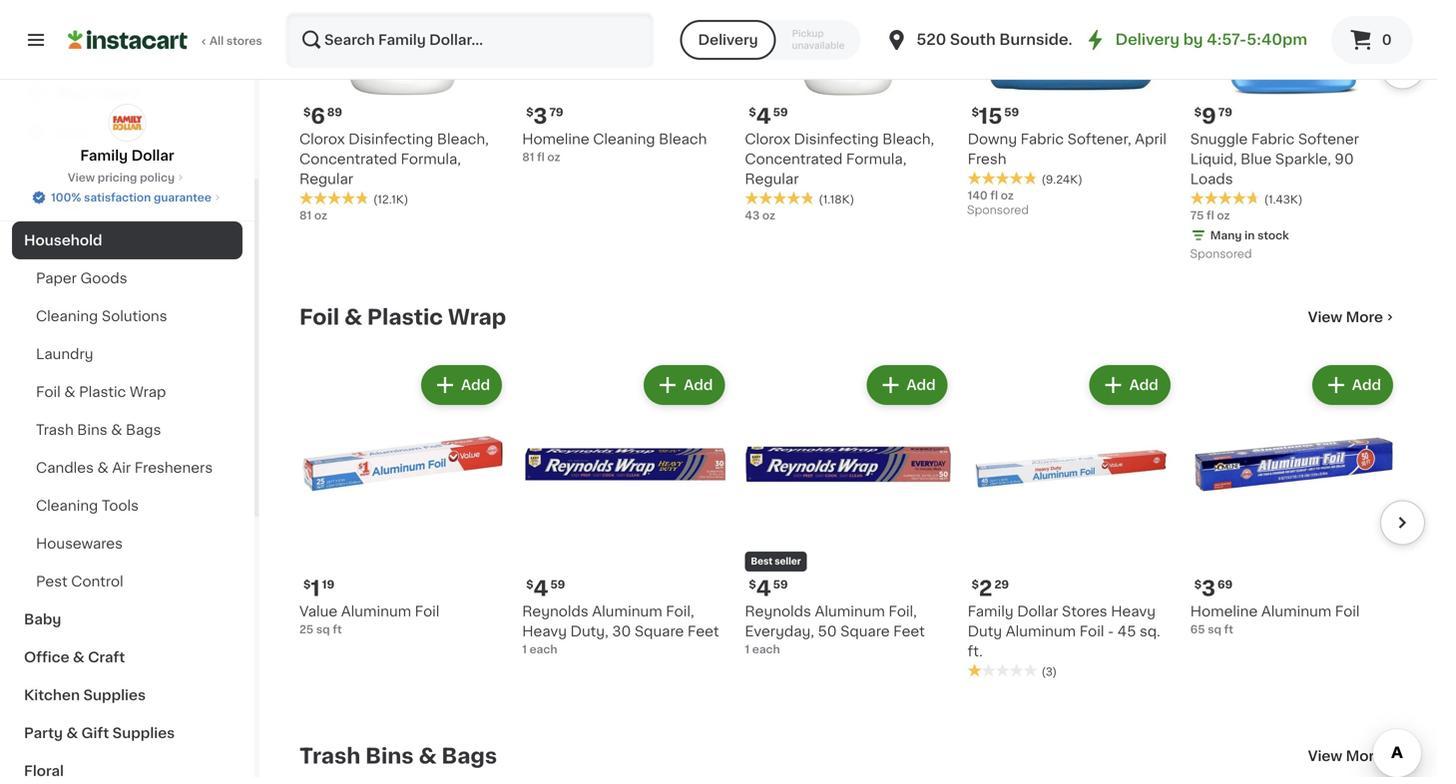 Task type: describe. For each thing, give the bounding box(es) containing it.
cleaning for cleaning tools
[[36, 499, 98, 513]]

kitchen supplies link
[[12, 677, 243, 715]]

pest control link
[[12, 563, 243, 601]]

0 vertical spatial view
[[68, 172, 95, 183]]

regular for 4
[[745, 172, 799, 186]]

softener
[[1299, 132, 1360, 146]]

$ 6 89
[[304, 106, 342, 127]]

1 horizontal spatial trash
[[300, 746, 361, 767]]

lists
[[56, 125, 90, 139]]

oz up many
[[1217, 210, 1230, 221]]

520
[[917, 32, 947, 47]]

foil inside "homeline aluminum foil 65 sq ft"
[[1336, 605, 1360, 619]]

add button for family dollar stores heavy duty aluminum foil - 45 sq. ft.
[[1092, 367, 1169, 403]]

liquid,
[[1191, 152, 1237, 166]]

ft.
[[968, 645, 983, 659]]

view more link for wrap
[[1308, 307, 1398, 327]]

reynolds aluminum foil, everyday,  50 square feet 1 each
[[745, 605, 925, 655]]

sponsored badge image for 9
[[1191, 249, 1251, 260]]

1 horizontal spatial foil & plastic wrap link
[[300, 305, 506, 329]]

(9.24k)
[[1042, 174, 1083, 185]]

5:40pm
[[1247, 32, 1308, 47]]

0 horizontal spatial trash
[[36, 423, 74, 437]]

$ inside $ 3 79
[[526, 107, 534, 118]]

(1.18k)
[[819, 194, 855, 205]]

air
[[112, 461, 131, 475]]

oz right 140
[[1001, 190, 1014, 201]]

(3)
[[1042, 667, 1057, 678]]

product group containing 1
[[300, 361, 506, 638]]

heavy for each
[[522, 625, 567, 639]]

snuggle
[[1191, 132, 1248, 146]]

downy
[[968, 132, 1017, 146]]

81 inside homeline cleaning bleach 81 fl oz
[[522, 152, 535, 163]]

family dollar logo image
[[108, 104, 146, 142]]

0 vertical spatial supplies
[[83, 689, 146, 703]]

disinfecting for 6
[[349, 132, 434, 146]]

view for trash bins & bags
[[1308, 750, 1343, 764]]

add button for homeline aluminum foil
[[1315, 367, 1392, 403]]

family dollar
[[80, 149, 174, 163]]

control
[[71, 575, 123, 589]]

candles
[[36, 461, 94, 475]]

product group containing 3
[[1191, 361, 1398, 638]]

homeline for homeline cleaning bleach
[[522, 132, 590, 146]]

$ 15 59
[[972, 106, 1020, 127]]

delivery button
[[680, 20, 776, 60]]

delivery by 4:57-5:40pm
[[1116, 32, 1308, 47]]

reynolds aluminum foil, heavy duty, 30 square feet 1 each
[[522, 605, 719, 655]]

square inside reynolds aluminum foil, heavy duty, 30 square feet 1 each
[[635, 625, 684, 639]]

1 vertical spatial 81
[[300, 210, 312, 221]]

0 vertical spatial plastic
[[367, 307, 443, 328]]

$ 3 69
[[1195, 579, 1233, 600]]

more for bags
[[1346, 750, 1384, 764]]

south
[[950, 32, 996, 47]]

again
[[101, 85, 140, 99]]

pricing
[[98, 172, 137, 183]]

59 for downy fabric softener, april fresh
[[1005, 107, 1020, 118]]

party
[[24, 727, 63, 741]]

1 inside reynolds aluminum foil, everyday,  50 square feet 1 each
[[745, 644, 750, 655]]

craft
[[88, 651, 125, 665]]

in
[[1245, 230, 1255, 241]]

0 horizontal spatial trash bins & bags
[[36, 423, 161, 437]]

cleaning for cleaning solutions
[[36, 309, 98, 323]]

50
[[818, 625, 837, 639]]

0
[[1382, 33, 1392, 47]]

product group containing 15
[[968, 0, 1175, 221]]

office & craft
[[24, 651, 125, 665]]

all stores
[[210, 35, 262, 46]]

delivery for delivery
[[698, 33, 758, 47]]

aluminum inside family dollar stores heavy duty aluminum foil - 45 sq. ft.
[[1006, 625, 1076, 639]]

1 vertical spatial supplies
[[112, 727, 175, 741]]

service type group
[[680, 20, 861, 60]]

solutions
[[102, 309, 167, 323]]

square inside reynolds aluminum foil, everyday,  50 square feet 1 each
[[841, 625, 890, 639]]

foil inside the value aluminum foil 25 sq ft
[[415, 605, 440, 619]]

45
[[1118, 625, 1137, 639]]

$ inside $ 9 79
[[1195, 107, 1202, 118]]

holiday essentials
[[24, 196, 157, 210]]

30
[[612, 625, 631, 639]]

view more for wrap
[[1308, 310, 1384, 324]]

view more for bags
[[1308, 750, 1384, 764]]

oz inside homeline cleaning bleach 81 fl oz
[[548, 152, 561, 163]]

disinfecting for 4
[[794, 132, 879, 146]]

item carousel region containing 6
[[272, 0, 1426, 273]]

party & gift supplies link
[[12, 715, 243, 753]]

43 oz
[[745, 210, 776, 221]]

downy fabric softener, april fresh
[[968, 132, 1167, 166]]

4 for reynolds aluminum foil, heavy duty, 30 square feet
[[534, 579, 549, 600]]

policy
[[140, 172, 175, 183]]

baby link
[[12, 601, 243, 639]]

regular for 6
[[300, 172, 353, 186]]

kitchen supplies
[[24, 689, 146, 703]]

& inside 'link'
[[97, 461, 109, 475]]

clorox disinfecting bleach, concentrated formula, regular for 6
[[300, 132, 489, 186]]

3 for homeline cleaning bleach
[[534, 106, 548, 127]]

59 for reynolds aluminum foil, heavy duty, 30 square feet
[[551, 580, 565, 591]]

1 horizontal spatial trash bins & bags link
[[300, 745, 497, 769]]

1 horizontal spatial bags
[[442, 746, 497, 767]]

laundry
[[36, 347, 93, 361]]

fl for 15
[[991, 190, 998, 201]]

lists link
[[12, 112, 243, 152]]

add for value aluminum foil
[[461, 378, 490, 392]]

many in stock
[[1211, 230, 1290, 241]]

snuggle fabric softener liquid, blue sparkle,  90 loads
[[1191, 132, 1360, 186]]

520 south burnside avenue
[[917, 32, 1130, 47]]

sq for 3
[[1208, 624, 1222, 635]]

duty,
[[571, 625, 609, 639]]

many
[[1211, 230, 1242, 241]]

fl inside homeline cleaning bleach 81 fl oz
[[537, 152, 545, 163]]

foil, for square
[[666, 605, 694, 619]]

candles & air fresheners
[[36, 461, 213, 475]]

household
[[24, 234, 102, 248]]

1 horizontal spatial bins
[[366, 746, 414, 767]]

ft for 1
[[333, 624, 342, 635]]

add button for value aluminum foil
[[423, 367, 500, 403]]

essentials
[[83, 196, 157, 210]]

cleaning solutions link
[[12, 298, 243, 335]]

best seller
[[751, 558, 801, 567]]

$ 4 59 for reynolds aluminum foil, everyday,  50 square feet
[[749, 579, 788, 600]]

$ 1 19
[[304, 579, 335, 600]]

89
[[327, 107, 342, 118]]

4 for clorox disinfecting bleach, concentrated formula, regular
[[756, 106, 771, 127]]

$ inside $ 1 19
[[304, 580, 311, 591]]

formula, for 6
[[401, 152, 461, 166]]

65
[[1191, 624, 1206, 635]]

sparkle,
[[1276, 152, 1332, 166]]

guarantee
[[154, 192, 212, 203]]

homeline aluminum foil 65 sq ft
[[1191, 605, 1360, 635]]

office & craft link
[[12, 639, 243, 677]]

cleaning inside homeline cleaning bleach 81 fl oz
[[593, 132, 655, 146]]

view pricing policy link
[[68, 170, 187, 186]]

blue
[[1241, 152, 1272, 166]]

add button for reynolds aluminum foil, heavy duty, 30 square feet
[[646, 367, 723, 403]]

each inside reynolds aluminum foil, heavy duty, 30 square feet 1 each
[[530, 644, 558, 655]]

0 vertical spatial bags
[[126, 423, 161, 437]]

$ 4 59 for clorox disinfecting bleach, concentrated formula, regular
[[749, 106, 788, 127]]

0 horizontal spatial plastic
[[79, 385, 126, 399]]

1 horizontal spatial foil & plastic wrap
[[300, 307, 506, 328]]

view more link for bags
[[1308, 747, 1398, 767]]

view for foil & plastic wrap
[[1308, 310, 1343, 324]]

100%
[[51, 192, 81, 203]]

clorox for 4
[[745, 132, 791, 146]]

100% satisfaction guarantee button
[[31, 186, 224, 206]]

$ inside $ 15 59
[[972, 107, 979, 118]]

19
[[322, 580, 335, 591]]

concentrated for 4
[[745, 152, 843, 166]]

dollar for family dollar stores heavy duty aluminum foil - 45 sq. ft.
[[1018, 605, 1059, 619]]

0 vertical spatial bins
[[77, 423, 107, 437]]

item carousel region containing 1
[[300, 353, 1426, 713]]

holiday
[[24, 196, 80, 210]]

paper goods
[[36, 272, 127, 286]]

avenue
[[1072, 32, 1130, 47]]

each inside reynolds aluminum foil, everyday,  50 square feet 1 each
[[753, 644, 780, 655]]

goods
[[80, 272, 127, 286]]

fabric for 9
[[1252, 132, 1295, 146]]

feet inside reynolds aluminum foil, heavy duty, 30 square feet 1 each
[[688, 625, 719, 639]]

tools
[[102, 499, 139, 513]]

1 inside product group
[[311, 579, 320, 600]]

bleach
[[659, 132, 707, 146]]

buy it again link
[[12, 72, 243, 112]]

59 for reynolds aluminum foil, everyday,  50 square feet
[[773, 580, 788, 591]]

feet inside reynolds aluminum foil, everyday,  50 square feet 1 each
[[894, 625, 925, 639]]



Task type: vqa. For each thing, say whether or not it's contained in the screenshot.
Explore cuisines "item carousel" region
no



Task type: locate. For each thing, give the bounding box(es) containing it.
0 vertical spatial foil & plastic wrap link
[[300, 305, 506, 329]]

homeline for homeline aluminum foil
[[1191, 605, 1258, 619]]

value aluminum foil 25 sq ft
[[300, 605, 440, 635]]

foil & plastic wrap link
[[300, 305, 506, 329], [12, 373, 243, 411]]

1 view more link from the top
[[1308, 307, 1398, 327]]

$ inside $ 6 89
[[304, 107, 311, 118]]

housewares
[[36, 537, 123, 551]]

reynolds for heavy
[[522, 605, 589, 619]]

1 clorox disinfecting bleach, concentrated formula, regular from the left
[[300, 132, 489, 186]]

foil, for feet
[[889, 605, 917, 619]]

sq inside the value aluminum foil 25 sq ft
[[316, 624, 330, 635]]

fresh
[[968, 152, 1007, 166]]

Search field
[[288, 14, 652, 66]]

fl down $ 3 79
[[537, 152, 545, 163]]

gift
[[81, 727, 109, 741]]

office
[[24, 651, 69, 665]]

1 each from the left
[[753, 644, 780, 655]]

2 view more link from the top
[[1308, 747, 1398, 767]]

homeline inside "homeline aluminum foil 65 sq ft"
[[1191, 605, 1258, 619]]

$ 4 59 down best
[[749, 579, 788, 600]]

43
[[745, 210, 760, 221]]

delivery inside button
[[698, 33, 758, 47]]

3 up homeline cleaning bleach 81 fl oz
[[534, 106, 548, 127]]

3 add button from the left
[[869, 367, 946, 403]]

burnside
[[1000, 32, 1069, 47]]

2 clorox disinfecting bleach, concentrated formula, regular from the left
[[745, 132, 935, 186]]

1 vertical spatial cleaning
[[36, 309, 98, 323]]

1 vertical spatial trash bins & bags link
[[300, 745, 497, 769]]

2 vertical spatial cleaning
[[36, 499, 98, 513]]

product group containing 2
[[968, 361, 1175, 680]]

all
[[210, 35, 224, 46]]

81 oz
[[300, 210, 328, 221]]

1 horizontal spatial concentrated
[[745, 152, 843, 166]]

4 up reynolds aluminum foil, heavy duty, 30 square feet 1 each
[[534, 579, 549, 600]]

add for homeline aluminum foil
[[1353, 378, 1382, 392]]

$ 3 79
[[526, 106, 564, 127]]

view pricing policy
[[68, 172, 175, 183]]

15
[[979, 106, 1003, 127]]

family dollar link
[[80, 104, 174, 166]]

1
[[311, 579, 320, 600], [745, 644, 750, 655], [522, 644, 527, 655]]

1 horizontal spatial plastic
[[367, 307, 443, 328]]

0 vertical spatial dollar
[[131, 149, 174, 163]]

-
[[1108, 625, 1114, 639]]

2 fabric from the left
[[1252, 132, 1295, 146]]

3
[[534, 106, 548, 127], [1202, 579, 1216, 600]]

1 horizontal spatial 79
[[1219, 107, 1233, 118]]

family for family dollar
[[80, 149, 128, 163]]

0 vertical spatial more
[[1346, 310, 1384, 324]]

stores
[[1062, 605, 1108, 619]]

1 horizontal spatial feet
[[894, 625, 925, 639]]

aluminum for 65
[[1262, 605, 1332, 619]]

fl for 9
[[1207, 210, 1215, 221]]

2
[[979, 579, 993, 600]]

4
[[756, 106, 771, 127], [756, 579, 771, 600], [534, 579, 549, 600]]

dollar inside family dollar stores heavy duty aluminum foil - 45 sq. ft.
[[1018, 605, 1059, 619]]

2 square from the left
[[635, 625, 684, 639]]

1 regular from the left
[[300, 172, 353, 186]]

instacart logo image
[[68, 28, 188, 52]]

0 horizontal spatial feet
[[688, 625, 719, 639]]

1 horizontal spatial each
[[753, 644, 780, 655]]

softener,
[[1068, 132, 1132, 146]]

delivery by 4:57-5:40pm link
[[1084, 28, 1308, 52]]

3 inside product group
[[1202, 579, 1216, 600]]

add for reynolds aluminum foil, heavy duty, 30 square feet
[[684, 378, 713, 392]]

0 vertical spatial trash bins & bags
[[36, 423, 161, 437]]

clorox disinfecting bleach, concentrated formula, regular up (12.1k)
[[300, 132, 489, 186]]

fabric up (9.24k)
[[1021, 132, 1064, 146]]

1 vertical spatial homeline
[[1191, 605, 1258, 619]]

reynolds up 'duty,'
[[522, 605, 589, 619]]

cleaning
[[593, 132, 655, 146], [36, 309, 98, 323], [36, 499, 98, 513]]

party & gift supplies
[[24, 727, 175, 741]]

clorox
[[300, 132, 345, 146], [745, 132, 791, 146]]

1 horizontal spatial delivery
[[1116, 32, 1180, 47]]

0 horizontal spatial regular
[[300, 172, 353, 186]]

1 bleach, from the left
[[437, 132, 489, 146]]

0 horizontal spatial 1
[[311, 579, 320, 600]]

0 horizontal spatial fabric
[[1021, 132, 1064, 146]]

1 clorox from the left
[[300, 132, 345, 146]]

foil, inside reynolds aluminum foil, heavy duty, 30 square feet 1 each
[[666, 605, 694, 619]]

concentrated for 6
[[300, 152, 397, 166]]

dollar
[[131, 149, 174, 163], [1018, 605, 1059, 619]]

sq inside "homeline aluminum foil 65 sq ft"
[[1208, 624, 1222, 635]]

1 vertical spatial plastic
[[79, 385, 126, 399]]

79 right the 9
[[1219, 107, 1233, 118]]

pest
[[36, 575, 68, 589]]

2 reynolds from the left
[[522, 605, 589, 619]]

2 ft from the left
[[1225, 624, 1234, 635]]

0 horizontal spatial 79
[[550, 107, 564, 118]]

1 horizontal spatial foil,
[[889, 605, 917, 619]]

1 view more from the top
[[1308, 310, 1384, 324]]

concentrated down 89
[[300, 152, 397, 166]]

satisfaction
[[84, 192, 151, 203]]

4 for reynolds aluminum foil, everyday,  50 square feet
[[756, 579, 771, 600]]

kitchen
[[24, 689, 80, 703]]

clorox disinfecting bleach, concentrated formula, regular up (1.18k)
[[745, 132, 935, 186]]

5 add button from the left
[[1315, 367, 1392, 403]]

2 concentrated from the left
[[745, 152, 843, 166]]

0 vertical spatial wrap
[[448, 307, 506, 328]]

0 horizontal spatial homeline
[[522, 132, 590, 146]]

delivery
[[1116, 32, 1180, 47], [698, 33, 758, 47]]

bleach, for 6
[[437, 132, 489, 146]]

1 inside reynolds aluminum foil, heavy duty, 30 square feet 1 each
[[522, 644, 527, 655]]

0 horizontal spatial bags
[[126, 423, 161, 437]]

5 add from the left
[[1353, 378, 1382, 392]]

1 vertical spatial fl
[[991, 190, 998, 201]]

1 vertical spatial bins
[[366, 746, 414, 767]]

0 horizontal spatial trash bins & bags link
[[12, 411, 243, 449]]

2 feet from the left
[[688, 625, 719, 639]]

ft inside the value aluminum foil 25 sq ft
[[333, 624, 342, 635]]

0 horizontal spatial 81
[[300, 210, 312, 221]]

aluminum inside reynolds aluminum foil, everyday,  50 square feet 1 each
[[815, 605, 885, 619]]

1 sq from the left
[[316, 624, 330, 635]]

1 horizontal spatial fabric
[[1252, 132, 1295, 146]]

2 add button from the left
[[646, 367, 723, 403]]

1 horizontal spatial formula,
[[846, 152, 907, 166]]

aluminum for everyday,
[[815, 605, 885, 619]]

add for reynolds aluminum foil, everyday,  50 square feet
[[907, 378, 936, 392]]

1 vertical spatial item carousel region
[[300, 353, 1426, 713]]

59 for clorox disinfecting bleach, concentrated formula, regular
[[773, 107, 788, 118]]

0 vertical spatial item carousel region
[[272, 0, 1426, 273]]

cleaning left bleach
[[593, 132, 655, 146]]

25
[[300, 624, 314, 635]]

formula, up (1.18k)
[[846, 152, 907, 166]]

ft inside "homeline aluminum foil 65 sq ft"
[[1225, 624, 1234, 635]]

0 horizontal spatial bins
[[77, 423, 107, 437]]

oz down $ 3 79
[[548, 152, 561, 163]]

wrap
[[448, 307, 506, 328], [130, 385, 166, 399]]

79
[[550, 107, 564, 118], [1219, 107, 1233, 118]]

ft right '65'
[[1225, 624, 1234, 635]]

foil
[[300, 307, 339, 328], [36, 385, 61, 399], [415, 605, 440, 619], [1336, 605, 1360, 619], [1080, 625, 1105, 639]]

0 horizontal spatial foil & plastic wrap
[[36, 385, 166, 399]]

0 horizontal spatial square
[[635, 625, 684, 639]]

0 horizontal spatial sq
[[316, 624, 330, 635]]

0 vertical spatial trash bins & bags link
[[12, 411, 243, 449]]

cleaning down candles
[[36, 499, 98, 513]]

1 horizontal spatial 3
[[1202, 579, 1216, 600]]

oz down $ 6 89
[[314, 210, 328, 221]]

4 down service type group
[[756, 106, 771, 127]]

square right 30
[[635, 625, 684, 639]]

disinfecting up (12.1k)
[[349, 132, 434, 146]]

0 vertical spatial view more link
[[1308, 307, 1398, 327]]

aluminum inside "homeline aluminum foil 65 sq ft"
[[1262, 605, 1332, 619]]

4 add button from the left
[[1092, 367, 1169, 403]]

family for family dollar stores heavy duty aluminum foil - 45 sq. ft.
[[968, 605, 1014, 619]]

sq right '65'
[[1208, 624, 1222, 635]]

1 horizontal spatial 81
[[522, 152, 535, 163]]

regular up '43 oz'
[[745, 172, 799, 186]]

2 formula, from the left
[[846, 152, 907, 166]]

homeline inside homeline cleaning bleach 81 fl oz
[[522, 132, 590, 146]]

1 reynolds from the left
[[745, 605, 812, 619]]

0 horizontal spatial family
[[80, 149, 128, 163]]

1 horizontal spatial homeline
[[1191, 605, 1258, 619]]

79 up homeline cleaning bleach 81 fl oz
[[550, 107, 564, 118]]

0 horizontal spatial ft
[[333, 624, 342, 635]]

1 add from the left
[[461, 378, 490, 392]]

stores
[[227, 35, 262, 46]]

1 horizontal spatial ft
[[1225, 624, 1234, 635]]

clorox up '43 oz'
[[745, 132, 791, 146]]

trash bins & bags
[[36, 423, 161, 437], [300, 746, 497, 767]]

sponsored badge image down 140 fl oz
[[968, 205, 1028, 216]]

view more link
[[1308, 307, 1398, 327], [1308, 747, 1398, 767]]

0 horizontal spatial reynolds
[[522, 605, 589, 619]]

fabric for 15
[[1021, 132, 1064, 146]]

1 vertical spatial foil & plastic wrap
[[36, 385, 166, 399]]

0 horizontal spatial wrap
[[130, 385, 166, 399]]

item carousel region
[[272, 0, 1426, 273], [300, 353, 1426, 713]]

sponsored badge image for 15
[[968, 205, 1028, 216]]

sponsored badge image down many
[[1191, 249, 1251, 260]]

0 horizontal spatial sponsored badge image
[[968, 205, 1028, 216]]

sq right 25
[[316, 624, 330, 635]]

add
[[461, 378, 490, 392], [684, 378, 713, 392], [907, 378, 936, 392], [1130, 378, 1159, 392], [1353, 378, 1382, 392]]

reynolds for everyday,
[[745, 605, 812, 619]]

clorox for 6
[[300, 132, 345, 146]]

buy
[[56, 85, 84, 99]]

None search field
[[286, 12, 654, 68]]

feet left 'everyday,'
[[688, 625, 719, 639]]

duty
[[968, 625, 1002, 639]]

bleach, down search field
[[437, 132, 489, 146]]

reynolds inside reynolds aluminum foil, everyday,  50 square feet 1 each
[[745, 605, 812, 619]]

formula, up (12.1k)
[[401, 152, 461, 166]]

0 vertical spatial sponsored badge image
[[968, 205, 1028, 216]]

3 for homeline aluminum foil
[[1202, 579, 1216, 600]]

sq.
[[1140, 625, 1161, 639]]

ft down value
[[333, 624, 342, 635]]

3 add from the left
[[907, 378, 936, 392]]

1 79 from the left
[[550, 107, 564, 118]]

$ 4 59 down service type group
[[749, 106, 788, 127]]

0 vertical spatial trash
[[36, 423, 74, 437]]

baby
[[24, 613, 61, 627]]

foil inside family dollar stores heavy duty aluminum foil - 45 sq. ft.
[[1080, 625, 1105, 639]]

heavy inside reynolds aluminum foil, heavy duty, 30 square feet 1 each
[[522, 625, 567, 639]]

dollar left stores
[[1018, 605, 1059, 619]]

all stores link
[[68, 12, 264, 68]]

1 horizontal spatial fl
[[991, 190, 998, 201]]

0 horizontal spatial foil,
[[666, 605, 694, 619]]

1 square from the left
[[841, 625, 890, 639]]

reynolds inside reynolds aluminum foil, heavy duty, 30 square feet 1 each
[[522, 605, 589, 619]]

2 horizontal spatial 1
[[745, 644, 750, 655]]

view more
[[1308, 310, 1384, 324], [1308, 750, 1384, 764]]

1 horizontal spatial reynolds
[[745, 605, 812, 619]]

2 regular from the left
[[745, 172, 799, 186]]

69
[[1218, 580, 1233, 591]]

dollar up the policy
[[131, 149, 174, 163]]

1 horizontal spatial square
[[841, 625, 890, 639]]

fabric inside snuggle fabric softener liquid, blue sparkle,  90 loads
[[1252, 132, 1295, 146]]

4 down best
[[756, 579, 771, 600]]

29
[[995, 580, 1009, 591]]

2 vertical spatial fl
[[1207, 210, 1215, 221]]

heavy up the 45
[[1111, 605, 1156, 619]]

1 horizontal spatial trash bins & bags
[[300, 746, 497, 767]]

cleaning up the laundry at the top
[[36, 309, 98, 323]]

1 fabric from the left
[[1021, 132, 1064, 146]]

0 vertical spatial 81
[[522, 152, 535, 163]]

1 add button from the left
[[423, 367, 500, 403]]

add button for reynolds aluminum foil, everyday,  50 square feet
[[869, 367, 946, 403]]

1 vertical spatial heavy
[[522, 625, 567, 639]]

oz
[[548, 152, 561, 163], [1001, 190, 1014, 201], [314, 210, 328, 221], [763, 210, 776, 221], [1217, 210, 1230, 221]]

family
[[80, 149, 128, 163], [968, 605, 1014, 619]]

heavy left 'duty,'
[[522, 625, 567, 639]]

79 inside $ 9 79
[[1219, 107, 1233, 118]]

1 vertical spatial sponsored badge image
[[1191, 249, 1251, 260]]

1 vertical spatial trash
[[300, 746, 361, 767]]

buy it again
[[56, 85, 140, 99]]

fl right 140
[[991, 190, 998, 201]]

homeline down $ 3 79
[[522, 132, 590, 146]]

feet
[[894, 625, 925, 639], [688, 625, 719, 639]]

1 horizontal spatial family
[[968, 605, 1014, 619]]

4 add from the left
[[1130, 378, 1159, 392]]

delivery for delivery by 4:57-5:40pm
[[1116, 32, 1180, 47]]

(12.1k)
[[373, 194, 409, 205]]

1 vertical spatial 3
[[1202, 579, 1216, 600]]

1 horizontal spatial clorox
[[745, 132, 791, 146]]

0 vertical spatial heavy
[[1111, 605, 1156, 619]]

59 down service type group
[[773, 107, 788, 118]]

feet left the duty
[[894, 625, 925, 639]]

1 ft from the left
[[333, 624, 342, 635]]

1 horizontal spatial clorox disinfecting bleach, concentrated formula, regular
[[745, 132, 935, 186]]

0 vertical spatial cleaning
[[593, 132, 655, 146]]

1 disinfecting from the left
[[349, 132, 434, 146]]

59
[[773, 107, 788, 118], [1005, 107, 1020, 118], [773, 580, 788, 591], [551, 580, 565, 591]]

2 add from the left
[[684, 378, 713, 392]]

0 horizontal spatial 3
[[534, 106, 548, 127]]

0 horizontal spatial delivery
[[698, 33, 758, 47]]

0 horizontal spatial formula,
[[401, 152, 461, 166]]

supplies down craft
[[83, 689, 146, 703]]

0 horizontal spatial heavy
[[522, 625, 567, 639]]

laundry link
[[12, 335, 243, 373]]

1 vertical spatial more
[[1346, 750, 1384, 764]]

disinfecting up (1.18k)
[[794, 132, 879, 146]]

1 horizontal spatial disinfecting
[[794, 132, 879, 146]]

aluminum inside the value aluminum foil 25 sq ft
[[341, 605, 411, 619]]

product group
[[968, 0, 1175, 221], [1191, 0, 1398, 265], [300, 361, 506, 638], [522, 361, 729, 658], [745, 361, 952, 658], [968, 361, 1175, 680], [1191, 361, 1398, 638]]

bleach, left downy
[[883, 132, 935, 146]]

79 for 3
[[550, 107, 564, 118]]

1 formula, from the left
[[401, 152, 461, 166]]

2 clorox from the left
[[745, 132, 791, 146]]

family inside family dollar stores heavy duty aluminum foil - 45 sq. ft.
[[968, 605, 1014, 619]]

100% satisfaction guarantee
[[51, 192, 212, 203]]

product group containing 9
[[1191, 0, 1398, 265]]

79 for 9
[[1219, 107, 1233, 118]]

2 79 from the left
[[1219, 107, 1233, 118]]

&
[[344, 307, 362, 328], [64, 385, 75, 399], [111, 423, 122, 437], [97, 461, 109, 475], [73, 651, 85, 665], [66, 727, 78, 741], [419, 746, 437, 767]]

75 fl oz
[[1191, 210, 1230, 221]]

dollar for family dollar
[[131, 149, 174, 163]]

(1.43k)
[[1265, 194, 1303, 205]]

heavy inside family dollar stores heavy duty aluminum foil - 45 sq. ft.
[[1111, 605, 1156, 619]]

0 horizontal spatial each
[[530, 644, 558, 655]]

2 sq from the left
[[1208, 624, 1222, 635]]

$ 4 59 up reynolds aluminum foil, heavy duty, 30 square feet 1 each
[[526, 579, 565, 600]]

0 horizontal spatial disinfecting
[[349, 132, 434, 146]]

add for family dollar stores heavy duty aluminum foil - 45 sq. ft.
[[1130, 378, 1159, 392]]

oz right 43
[[763, 210, 776, 221]]

reynolds
[[745, 605, 812, 619], [522, 605, 589, 619]]

1 more from the top
[[1346, 310, 1384, 324]]

family up the duty
[[968, 605, 1014, 619]]

1 vertical spatial dollar
[[1018, 605, 1059, 619]]

reynolds up 'everyday,'
[[745, 605, 812, 619]]

pest control
[[36, 575, 123, 589]]

59 right 15
[[1005, 107, 1020, 118]]

9
[[1202, 106, 1217, 127]]

2 disinfecting from the left
[[794, 132, 879, 146]]

aluminum for 25
[[341, 605, 411, 619]]

foil, inside reynolds aluminum foil, everyday,  50 square feet 1 each
[[889, 605, 917, 619]]

ft for 3
[[1225, 624, 1234, 635]]

concentrated up (1.18k)
[[745, 152, 843, 166]]

2 bleach, from the left
[[883, 132, 935, 146]]

79 inside $ 3 79
[[550, 107, 564, 118]]

paper goods link
[[12, 260, 243, 298]]

$ inside the $ 3 69
[[1195, 580, 1202, 591]]

1 horizontal spatial dollar
[[1018, 605, 1059, 619]]

supplies down kitchen supplies link
[[112, 727, 175, 741]]

0 vertical spatial 3
[[534, 106, 548, 127]]

1 concentrated from the left
[[300, 152, 397, 166]]

$ 4 59 for reynolds aluminum foil, heavy duty, 30 square feet
[[526, 579, 565, 600]]

1 foil, from the left
[[889, 605, 917, 619]]

520 south burnside avenue button
[[885, 12, 1130, 68]]

140
[[968, 190, 988, 201]]

1 feet from the left
[[894, 625, 925, 639]]

aluminum for heavy
[[592, 605, 663, 619]]

fresheners
[[135, 461, 213, 475]]

clorox down $ 6 89
[[300, 132, 345, 146]]

more for wrap
[[1346, 310, 1384, 324]]

heavy for sq.
[[1111, 605, 1156, 619]]

0 horizontal spatial foil & plastic wrap link
[[12, 373, 243, 411]]

homeline down the $ 3 69
[[1191, 605, 1258, 619]]

59 inside $ 15 59
[[1005, 107, 1020, 118]]

regular up 81 oz
[[300, 172, 353, 186]]

fabric inside downy fabric softener, april fresh
[[1021, 132, 1064, 146]]

59 up reynolds aluminum foil, heavy duty, 30 square feet 1 each
[[551, 580, 565, 591]]

1 horizontal spatial heavy
[[1111, 605, 1156, 619]]

1 vertical spatial foil & plastic wrap link
[[12, 373, 243, 411]]

bleach, for 4
[[883, 132, 935, 146]]

1 vertical spatial view more link
[[1308, 747, 1398, 767]]

ft
[[333, 624, 342, 635], [1225, 624, 1234, 635]]

fl right "75"
[[1207, 210, 1215, 221]]

fabric up blue
[[1252, 132, 1295, 146]]

3 left 69
[[1202, 579, 1216, 600]]

formula, for 4
[[846, 152, 907, 166]]

fabric
[[1021, 132, 1064, 146], [1252, 132, 1295, 146]]

everyday,
[[745, 625, 815, 639]]

59 down best seller
[[773, 580, 788, 591]]

sq for 1
[[316, 624, 330, 635]]

aluminum inside reynolds aluminum foil, heavy duty, 30 square feet 1 each
[[592, 605, 663, 619]]

square right 50
[[841, 625, 890, 639]]

family up pricing
[[80, 149, 128, 163]]

2 view more from the top
[[1308, 750, 1384, 764]]

paper
[[36, 272, 77, 286]]

1 vertical spatial wrap
[[130, 385, 166, 399]]

sponsored badge image
[[968, 205, 1028, 216], [1191, 249, 1251, 260]]

1 vertical spatial family
[[968, 605, 1014, 619]]

2 more from the top
[[1346, 750, 1384, 764]]

2 foil, from the left
[[666, 605, 694, 619]]

1 horizontal spatial regular
[[745, 172, 799, 186]]

0 horizontal spatial clorox
[[300, 132, 345, 146]]

0 vertical spatial family
[[80, 149, 128, 163]]

candles & air fresheners link
[[12, 449, 243, 487]]

clorox disinfecting bleach, concentrated formula, regular for 4
[[745, 132, 935, 186]]

2 each from the left
[[530, 644, 558, 655]]

$ inside $ 2 29
[[972, 580, 979, 591]]

$ 2 29
[[972, 579, 1009, 600]]

best
[[751, 558, 773, 567]]

it
[[88, 85, 97, 99]]



